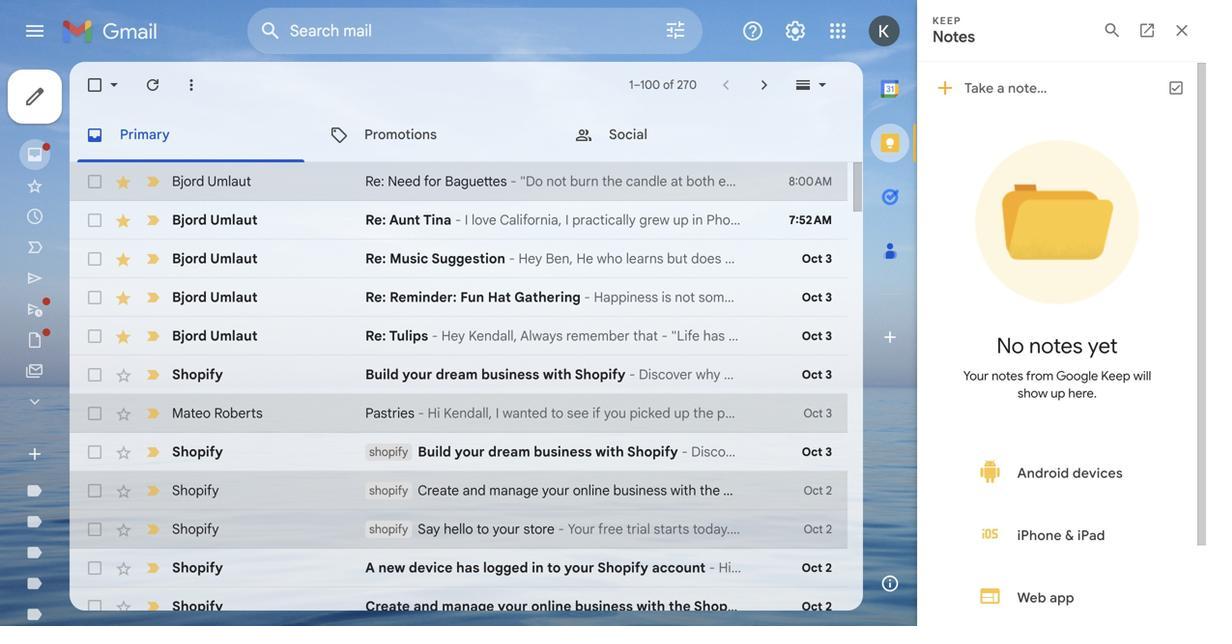 Task type: locate. For each thing, give the bounding box(es) containing it.
account
[[652, 560, 706, 577]]

the
[[693, 405, 714, 422], [791, 405, 811, 422], [700, 482, 720, 499], [669, 598, 691, 615]]

manage down the has
[[442, 598, 494, 615]]

store
[[524, 521, 555, 538]]

1 horizontal spatial online
[[573, 482, 610, 499]]

0 vertical spatial shopify
[[369, 445, 408, 460]]

1 vertical spatial build
[[418, 444, 451, 461]]

bjord umlaut for re: music suggestion -
[[172, 250, 258, 267]]

1 bjord umlaut from the top
[[172, 173, 251, 190]]

create
[[418, 482, 459, 499], [365, 598, 410, 615]]

dream down i
[[488, 444, 530, 461]]

gmail image
[[62, 12, 167, 50]]

4 row from the top
[[70, 278, 848, 317]]

- right gathering
[[584, 289, 591, 306]]

row down hello
[[70, 549, 848, 588]]

re: left tulips
[[365, 328, 386, 345]]

dream
[[436, 366, 478, 383], [488, 444, 530, 461]]

tab list containing primary
[[70, 108, 863, 162]]

shopify
[[369, 445, 408, 460], [369, 484, 408, 498], [369, 523, 408, 537]]

1 horizontal spatial for
[[770, 405, 787, 422]]

0 vertical spatial for
[[424, 173, 442, 190]]

oct for shopify create and manage your online business with the shopify app
[[804, 484, 823, 498]]

2 re: from the top
[[365, 212, 386, 229]]

device
[[409, 560, 453, 577]]

bjord for re: aunt tina
[[172, 212, 207, 229]]

0 vertical spatial app
[[774, 482, 797, 499]]

mateo left roberts
[[172, 405, 211, 422]]

for right need
[[424, 173, 442, 190]]

re: need for baguettes -
[[365, 173, 520, 190]]

to left 'see'
[[551, 405, 564, 422]]

5 bjord umlaut from the top
[[172, 328, 258, 345]]

1 re: from the top
[[365, 173, 384, 190]]

oct 2
[[804, 484, 832, 498], [804, 523, 832, 537], [802, 561, 832, 576], [802, 600, 832, 614]]

oct for a new device has logged in to your shopify account -
[[802, 561, 823, 576]]

3 bjord from the top
[[172, 250, 207, 267]]

to right hello
[[477, 521, 489, 538]]

online
[[573, 482, 610, 499], [531, 598, 572, 615]]

row up shopify build your dream business with shopify -
[[70, 394, 1010, 433]]

bjord umlaut for re: aunt tina -
[[172, 212, 258, 229]]

oct
[[802, 252, 823, 266], [802, 291, 823, 305], [802, 329, 823, 344], [802, 368, 823, 382], [804, 407, 823, 421], [802, 445, 823, 460], [804, 484, 823, 498], [804, 523, 823, 537], [802, 561, 823, 576], [802, 600, 823, 614]]

oct for pastries - hi kendall, i wanted to see if you picked up the pastries for the wedding tomorrow. best, mateo
[[804, 407, 823, 421]]

mateo right the best,
[[971, 405, 1010, 422]]

online inside create and manage your online business with the shopify app link
[[531, 598, 572, 615]]

to
[[551, 405, 564, 422], [477, 521, 489, 538], [547, 560, 561, 577]]

1 vertical spatial create
[[365, 598, 410, 615]]

dream up kendall, on the bottom
[[436, 366, 478, 383]]

re: for re: aunt tina -
[[365, 212, 386, 229]]

4 re: from the top
[[365, 289, 386, 306]]

gathering
[[514, 289, 581, 306]]

your down tulips
[[402, 366, 432, 383]]

advanced search options image
[[656, 11, 695, 49]]

None search field
[[247, 8, 703, 54]]

your up create and manage your online business with the shopify app
[[564, 560, 594, 577]]

up
[[674, 405, 690, 422]]

umlaut
[[208, 173, 251, 190], [210, 212, 258, 229], [210, 250, 258, 267], [210, 289, 258, 306], [210, 328, 258, 345]]

hello
[[444, 521, 473, 538]]

1 horizontal spatial build
[[418, 444, 451, 461]]

1 horizontal spatial dream
[[488, 444, 530, 461]]

0 vertical spatial build
[[365, 366, 399, 383]]

business
[[481, 366, 540, 383], [534, 444, 592, 461], [613, 482, 667, 499], [575, 598, 633, 615]]

mateo roberts
[[172, 405, 263, 422]]

and up shopify say hello to your store -
[[463, 482, 486, 499]]

pastries
[[365, 405, 415, 422]]

music
[[390, 250, 429, 267]]

bjord umlaut
[[172, 173, 251, 190], [172, 212, 258, 229], [172, 250, 258, 267], [172, 289, 258, 306], [172, 328, 258, 345]]

1 vertical spatial shopify
[[369, 484, 408, 498]]

oct for build your dream business with shopify -
[[802, 368, 823, 382]]

5 row from the top
[[70, 317, 848, 356]]

say
[[418, 521, 440, 538]]

2 vertical spatial to
[[547, 560, 561, 577]]

i
[[496, 405, 499, 422]]

oct 3 for re: music suggestion -
[[802, 252, 832, 266]]

1 mateo from the left
[[172, 405, 211, 422]]

create up say
[[418, 482, 459, 499]]

you
[[604, 405, 626, 422]]

-
[[511, 173, 517, 190], [455, 212, 461, 229], [509, 250, 515, 267], [584, 289, 591, 306], [432, 328, 438, 345], [629, 366, 636, 383], [418, 405, 424, 422], [682, 444, 688, 461], [558, 521, 564, 538], [709, 560, 715, 577]]

0 vertical spatial create
[[418, 482, 459, 499]]

1 horizontal spatial create
[[418, 482, 459, 499]]

oct 3 for re: tulips -
[[802, 329, 832, 344]]

business down a new device has logged in to your shopify account -
[[575, 598, 633, 615]]

for right pastries
[[770, 405, 787, 422]]

shopify inside shopify say hello to your store -
[[369, 523, 408, 537]]

tulips
[[389, 328, 428, 345]]

- down pastries - hi kendall, i wanted to see if you picked up the pastries for the wedding tomorrow. best, mateo
[[682, 444, 688, 461]]

shopify create and manage your online business with the shopify app
[[369, 482, 797, 499]]

new
[[378, 560, 405, 577]]

shopify
[[172, 366, 223, 383], [575, 366, 626, 383], [172, 444, 223, 461], [627, 444, 678, 461], [172, 482, 219, 499], [723, 482, 770, 499], [172, 521, 219, 538], [172, 560, 223, 577], [598, 560, 649, 577], [172, 598, 223, 615], [694, 598, 745, 615]]

umlaut for re: music suggestion
[[210, 250, 258, 267]]

row
[[70, 162, 848, 201], [70, 201, 848, 240], [70, 240, 848, 278], [70, 278, 848, 317], [70, 317, 848, 356], [70, 356, 848, 394], [70, 394, 1010, 433], [70, 433, 848, 472], [70, 472, 848, 510], [70, 510, 848, 549], [70, 549, 848, 588], [70, 588, 848, 626]]

create and manage your online business with the shopify app
[[365, 598, 774, 615]]

4 3 from the top
[[826, 368, 832, 382]]

bjord
[[172, 173, 204, 190], [172, 212, 207, 229], [172, 250, 207, 267], [172, 289, 207, 306], [172, 328, 207, 345]]

1 vertical spatial online
[[531, 598, 572, 615]]

re: left "aunt"
[[365, 212, 386, 229]]

3
[[826, 252, 832, 266], [826, 291, 832, 305], [826, 329, 832, 344], [826, 368, 832, 382], [826, 407, 832, 421], [826, 445, 832, 460]]

2
[[826, 484, 832, 498], [826, 523, 832, 537], [826, 561, 832, 576], [826, 600, 832, 614]]

3 re: from the top
[[365, 250, 386, 267]]

build
[[365, 366, 399, 383], [418, 444, 451, 461]]

7 row from the top
[[70, 394, 1010, 433]]

for
[[424, 173, 442, 190], [770, 405, 787, 422]]

4 2 from the top
[[826, 600, 832, 614]]

baguettes
[[445, 173, 507, 190]]

re:
[[365, 173, 384, 190], [365, 212, 386, 229], [365, 250, 386, 267], [365, 289, 386, 306], [365, 328, 386, 345]]

need
[[388, 173, 421, 190]]

to for in
[[547, 560, 561, 577]]

2 vertical spatial shopify
[[369, 523, 408, 537]]

oct 3 for re: reminder: fun hat gathering -
[[802, 291, 832, 305]]

app
[[774, 482, 797, 499], [749, 598, 774, 615]]

aunt
[[389, 212, 420, 229]]

5 3 from the top
[[826, 407, 832, 421]]

- right tulips
[[432, 328, 438, 345]]

row down the has
[[70, 588, 848, 626]]

3 2 from the top
[[826, 561, 832, 576]]

3 for re: reminder: fun hat gathering -
[[826, 291, 832, 305]]

None checkbox
[[85, 75, 104, 95], [85, 172, 104, 191], [85, 211, 104, 230], [85, 365, 104, 385], [85, 404, 104, 423], [85, 520, 104, 539], [85, 559, 104, 578], [85, 75, 104, 95], [85, 172, 104, 191], [85, 211, 104, 230], [85, 365, 104, 385], [85, 404, 104, 423], [85, 520, 104, 539], [85, 559, 104, 578]]

picked
[[630, 405, 671, 422]]

shopify say hello to your store -
[[369, 521, 568, 538]]

2 bjord from the top
[[172, 212, 207, 229]]

manage
[[489, 482, 539, 499], [442, 598, 494, 615]]

None checkbox
[[85, 249, 104, 269], [85, 288, 104, 307], [85, 327, 104, 346], [85, 443, 104, 462], [85, 481, 104, 501], [85, 597, 104, 617], [85, 249, 104, 269], [85, 288, 104, 307], [85, 327, 104, 346], [85, 443, 104, 462], [85, 481, 104, 501], [85, 597, 104, 617]]

re: left the music in the top left of the page
[[365, 250, 386, 267]]

primary tab
[[70, 108, 312, 162]]

shopify build your dream business with shopify -
[[369, 444, 692, 461]]

reminder:
[[390, 289, 457, 306]]

online down a new device has logged in to your shopify account -
[[531, 598, 572, 615]]

0 horizontal spatial dream
[[436, 366, 478, 383]]

mateo
[[172, 405, 211, 422], [971, 405, 1010, 422]]

tina
[[423, 212, 452, 229]]

your down kendall, on the bottom
[[455, 444, 485, 461]]

re: aunt tina -
[[365, 212, 465, 229]]

primary
[[120, 126, 170, 143]]

build down hi
[[418, 444, 451, 461]]

to for wanted
[[551, 405, 564, 422]]

main content
[[70, 62, 1010, 626]]

row down kendall, on the bottom
[[70, 433, 848, 472]]

1 horizontal spatial and
[[463, 482, 486, 499]]

create down "new"
[[365, 598, 410, 615]]

0 vertical spatial to
[[551, 405, 564, 422]]

in
[[532, 560, 544, 577]]

0 vertical spatial manage
[[489, 482, 539, 499]]

0 horizontal spatial online
[[531, 598, 572, 615]]

and down device
[[413, 598, 438, 615]]

2 3 from the top
[[826, 291, 832, 305]]

oct for re: tulips -
[[802, 329, 823, 344]]

0 horizontal spatial for
[[424, 173, 442, 190]]

business down 'picked'
[[613, 482, 667, 499]]

suggestion
[[432, 250, 506, 267]]

side panel section
[[863, 62, 917, 611]]

bjord umlaut for re: tulips -
[[172, 328, 258, 345]]

1 vertical spatial app
[[749, 598, 774, 615]]

oct 3
[[802, 252, 832, 266], [802, 291, 832, 305], [802, 329, 832, 344], [802, 368, 832, 382], [804, 407, 832, 421], [802, 445, 832, 460]]

shopify inside shopify build your dream business with shopify -
[[369, 445, 408, 460]]

- right store
[[558, 521, 564, 538]]

re: for re: reminder: fun hat gathering -
[[365, 289, 386, 306]]

10 row from the top
[[70, 510, 848, 549]]

business down 'see'
[[534, 444, 592, 461]]

with down account
[[637, 598, 665, 615]]

row up tina
[[70, 162, 848, 201]]

1 vertical spatial and
[[413, 598, 438, 615]]

2 mateo from the left
[[971, 405, 1010, 422]]

8 row from the top
[[70, 433, 848, 472]]

1 row from the top
[[70, 162, 848, 201]]

promotions
[[364, 126, 437, 143]]

- right baguettes
[[511, 173, 517, 190]]

roberts
[[214, 405, 263, 422]]

online down shopify build your dream business with shopify -
[[573, 482, 610, 499]]

with
[[543, 366, 572, 383], [595, 444, 624, 461], [671, 482, 696, 499], [637, 598, 665, 615]]

0 vertical spatial dream
[[436, 366, 478, 383]]

to right 'in'
[[547, 560, 561, 577]]

best,
[[936, 405, 967, 422]]

1 2 from the top
[[826, 484, 832, 498]]

your up store
[[542, 482, 570, 499]]

your
[[402, 366, 432, 383], [455, 444, 485, 461], [542, 482, 570, 499], [493, 521, 520, 538], [564, 560, 594, 577], [498, 598, 528, 615]]

3 3 from the top
[[826, 329, 832, 344]]

the down pastries - hi kendall, i wanted to see if you picked up the pastries for the wedding tomorrow. best, mateo
[[700, 482, 720, 499]]

5 bjord from the top
[[172, 328, 207, 345]]

3 bjord umlaut from the top
[[172, 250, 258, 267]]

oct for re: reminder: fun hat gathering -
[[802, 291, 823, 305]]

oct 3 for build your dream business with shopify -
[[802, 368, 832, 382]]

row up hello
[[70, 472, 848, 510]]

build up pastries
[[365, 366, 399, 383]]

1 vertical spatial for
[[770, 405, 787, 422]]

umlaut for re: tulips
[[210, 328, 258, 345]]

oct 2 for say hello to your store
[[804, 523, 832, 537]]

re: for re: tulips -
[[365, 328, 386, 345]]

3 shopify from the top
[[369, 523, 408, 537]]

12 row from the top
[[70, 588, 848, 626]]

re: reminder: fun hat gathering -
[[365, 289, 594, 306]]

shopify for build your dream business with shopify
[[369, 445, 408, 460]]

1 horizontal spatial mateo
[[971, 405, 1010, 422]]

oct 2 for create and manage your online business with the shopify app
[[804, 484, 832, 498]]

2 bjord umlaut from the top
[[172, 212, 258, 229]]

1 bjord from the top
[[172, 173, 204, 190]]

with down up
[[671, 482, 696, 499]]

1 shopify from the top
[[369, 445, 408, 460]]

and
[[463, 482, 486, 499], [413, 598, 438, 615]]

row down "fun"
[[70, 317, 848, 356]]

re: left reminder:
[[365, 289, 386, 306]]

4 bjord umlaut from the top
[[172, 289, 258, 306]]

0 horizontal spatial mateo
[[172, 405, 211, 422]]

re: left need
[[365, 173, 384, 190]]

2 shopify from the top
[[369, 484, 408, 498]]

row up the has
[[70, 510, 848, 549]]

1 3 from the top
[[826, 252, 832, 266]]

row up suggestion
[[70, 201, 848, 240]]

oct for re: music suggestion -
[[802, 252, 823, 266]]

6 3 from the top
[[826, 445, 832, 460]]

1 vertical spatial to
[[477, 521, 489, 538]]

navigation
[[0, 62, 232, 626]]

search mail image
[[253, 14, 288, 48]]

row up kendall, on the bottom
[[70, 356, 848, 394]]

7:52 am
[[789, 213, 832, 228]]

tab list
[[863, 62, 917, 557], [70, 108, 863, 162]]

4 bjord from the top
[[172, 289, 207, 306]]

manage down shopify build your dream business with shopify -
[[489, 482, 539, 499]]

row down suggestion
[[70, 278, 848, 317]]

0 horizontal spatial create
[[365, 598, 410, 615]]

5 re: from the top
[[365, 328, 386, 345]]

2 for -
[[826, 561, 832, 576]]

tomorrow.
[[871, 405, 933, 422]]

2 2 from the top
[[826, 523, 832, 537]]

row up "fun"
[[70, 240, 848, 278]]



Task type: describe. For each thing, give the bounding box(es) containing it.
older image
[[755, 75, 774, 95]]

9 row from the top
[[70, 472, 848, 510]]

re: tulips -
[[365, 328, 442, 345]]

11 row from the top
[[70, 549, 848, 588]]

your left store
[[493, 521, 520, 538]]

logged
[[483, 560, 528, 577]]

re: for re: need for baguettes -
[[365, 173, 384, 190]]

wedding
[[815, 405, 867, 422]]

the down account
[[669, 598, 691, 615]]

2 for say hello to your store
[[826, 523, 832, 537]]

kendall,
[[444, 405, 492, 422]]

re: music suggestion -
[[365, 250, 519, 267]]

bjord for re: reminder: fun hat gathering
[[172, 289, 207, 306]]

2 for create and manage your online business with the shopify app
[[826, 484, 832, 498]]

bjord umlaut for re: reminder: fun hat gathering -
[[172, 289, 258, 306]]

more image
[[182, 75, 201, 95]]

- right account
[[709, 560, 715, 577]]

settings image
[[784, 19, 807, 43]]

1 vertical spatial manage
[[442, 598, 494, 615]]

3 for re: music suggestion -
[[826, 252, 832, 266]]

umlaut for re: aunt tina
[[210, 212, 258, 229]]

oct 3 for pastries - hi kendall, i wanted to see if you picked up the pastries for the wedding tomorrow. best, mateo
[[804, 407, 832, 421]]

bjord umlaut for re: need for baguettes -
[[172, 173, 251, 190]]

tab list inside main content
[[70, 108, 863, 162]]

- right tina
[[455, 212, 461, 229]]

3 row from the top
[[70, 240, 848, 278]]

hi
[[428, 405, 440, 422]]

if
[[593, 405, 601, 422]]

row containing mateo roberts
[[70, 394, 1010, 433]]

3 for re: tulips -
[[826, 329, 832, 344]]

oct 2 for -
[[802, 561, 832, 576]]

a new device has logged in to your shopify account -
[[365, 560, 719, 577]]

app inside create and manage your online business with the shopify app link
[[749, 598, 774, 615]]

umlaut for re: reminder: fun hat gathering
[[210, 289, 258, 306]]

main menu image
[[23, 19, 46, 43]]

social
[[609, 126, 648, 143]]

shopify inside shopify create and manage your online business with the shopify app
[[369, 484, 408, 498]]

umlaut for re: need for baguettes
[[208, 173, 251, 190]]

0 vertical spatial online
[[573, 482, 610, 499]]

- up 'picked'
[[629, 366, 636, 383]]

bjord for re: tulips
[[172, 328, 207, 345]]

shopify for say hello to your store
[[369, 523, 408, 537]]

has
[[456, 560, 480, 577]]

build your dream business with shopify -
[[365, 366, 639, 383]]

- left hi
[[418, 405, 424, 422]]

re: for re: music suggestion -
[[365, 250, 386, 267]]

create and manage your online business with the shopify app link
[[365, 597, 774, 617]]

2 row from the top
[[70, 201, 848, 240]]

- up hat
[[509, 250, 515, 267]]

3 for build your dream business with shopify -
[[826, 368, 832, 382]]

social tab
[[559, 108, 802, 162]]

bjord for re: music suggestion
[[172, 250, 207, 267]]

fun
[[460, 289, 484, 306]]

business up i
[[481, 366, 540, 383]]

0 horizontal spatial and
[[413, 598, 438, 615]]

the left wedding
[[791, 405, 811, 422]]

the right up
[[693, 405, 714, 422]]

pastries - hi kendall, i wanted to see if you picked up the pastries for the wedding tomorrow. best, mateo
[[365, 405, 1010, 422]]

3 for pastries - hi kendall, i wanted to see if you picked up the pastries for the wedding tomorrow. best, mateo
[[826, 407, 832, 421]]

toggle split pane mode image
[[794, 75, 813, 95]]

pastries
[[717, 405, 767, 422]]

with up 'see'
[[543, 366, 572, 383]]

refresh image
[[143, 75, 162, 95]]

hat
[[488, 289, 511, 306]]

see
[[567, 405, 589, 422]]

0 horizontal spatial build
[[365, 366, 399, 383]]

6 row from the top
[[70, 356, 848, 394]]

main content containing primary
[[70, 62, 1010, 626]]

1 vertical spatial dream
[[488, 444, 530, 461]]

your down logged
[[498, 598, 528, 615]]

bjord for re: need for baguettes
[[172, 173, 204, 190]]

promotions tab
[[314, 108, 558, 162]]

a
[[365, 560, 375, 577]]

0 vertical spatial and
[[463, 482, 486, 499]]

with down you
[[595, 444, 624, 461]]

8:00 am
[[789, 174, 832, 189]]

wanted
[[503, 405, 548, 422]]



Task type: vqa. For each thing, say whether or not it's contained in the screenshot.
online to the bottom
yes



